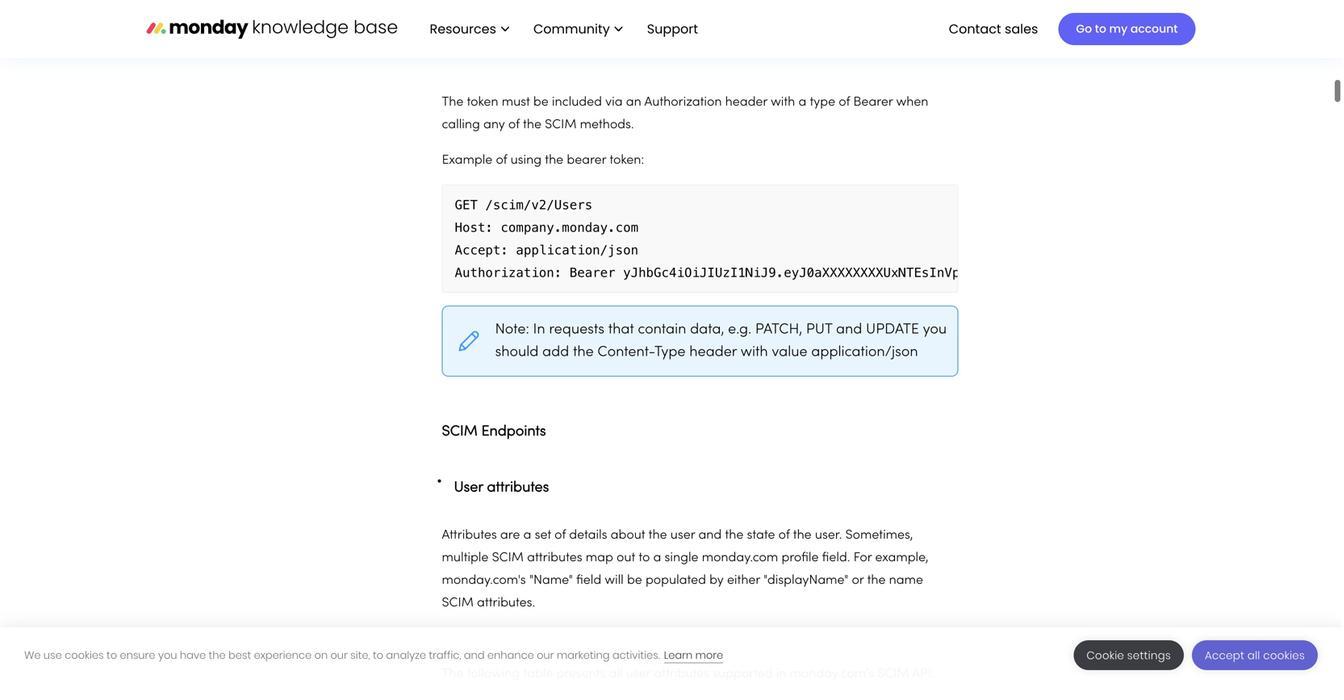 Task type: describe. For each thing, give the bounding box(es) containing it.
dialog containing cookie settings
[[0, 628, 1342, 684]]

cookies for use
[[65, 649, 104, 663]]

enhance
[[488, 649, 534, 663]]

the up profile
[[793, 530, 812, 542]]

scim endpoints
[[442, 425, 546, 439]]

site,
[[350, 649, 370, 663]]

to left ensure
[[107, 649, 117, 663]]

community link
[[525, 15, 631, 43]]

monday.com's
[[790, 669, 874, 681]]

settings
[[1128, 649, 1171, 664]]

monday.com's
[[442, 575, 526, 587]]

authorization:
[[455, 265, 562, 280]]

ensure
[[120, 649, 155, 663]]

accept:
[[455, 243, 508, 257]]

methods.
[[580, 119, 634, 131]]

the for the following table presents all user attributes supported in monday.com's scim api:
[[442, 669, 464, 681]]

either
[[727, 575, 760, 587]]

the right using
[[545, 154, 564, 167]]

for
[[854, 552, 872, 565]]

the right or
[[867, 575, 886, 587]]

accept all cookies button
[[1192, 641, 1318, 671]]

type
[[655, 346, 686, 359]]

set
[[535, 530, 551, 542]]

state
[[747, 530, 775, 542]]

1 horizontal spatial a
[[653, 552, 661, 565]]

by
[[710, 575, 724, 587]]

user
[[454, 481, 483, 495]]

1 vertical spatial user
[[626, 669, 651, 681]]

multiple
[[442, 552, 489, 565]]

included
[[552, 96, 602, 108]]

bearer
[[567, 154, 606, 167]]

the inside dialog
[[209, 649, 226, 663]]

application/json inside n requests that contain data, e.g. patch, put and update you should add the content-type header with value application/json
[[812, 346, 918, 359]]

the up monday.com
[[725, 530, 744, 542]]

or
[[852, 575, 864, 587]]

scim left api:
[[878, 669, 909, 681]]

0 horizontal spatial you
[[158, 649, 177, 663]]

an
[[626, 96, 642, 108]]

name
[[889, 575, 923, 587]]

attributes
[[442, 530, 497, 542]]

"displayname"
[[764, 575, 849, 587]]

go to my account
[[1076, 21, 1178, 37]]

via
[[606, 96, 623, 108]]

attributes.
[[477, 598, 535, 610]]

on
[[314, 649, 328, 663]]

host:
[[455, 220, 493, 235]]

presents
[[557, 669, 606, 681]]

to inside attributes are a set of details about the user and the state of the user. sometimes, multiple scim attributes map out to a single monday.com profile field. for example, monday.com's "name" field will be populated by either "displayname" or the name scim attributes.
[[639, 552, 650, 565]]

learn more link
[[664, 649, 723, 664]]

of inside when calling any of the scim methods.
[[509, 119, 520, 131]]

i
[[533, 323, 537, 337]]

single
[[665, 552, 699, 565]]

bearer inside get /scim/v2/users host: company.monday.com accept: application/json authorization: bearer yjhbgc4ioijiuzi1nij9.eyj0axxxxxxxxuxntesinvpzci6mswiawlkijoimjaymc0xxxxxxmjoxndowmc4wmdbaii2np
[[570, 265, 616, 280]]

account
[[1131, 21, 1178, 37]]

contain
[[638, 323, 686, 337]]

scim left endpoints
[[442, 425, 478, 439]]

to right site,
[[373, 649, 383, 663]]

of right type
[[839, 96, 850, 108]]

experience
[[254, 649, 312, 663]]

requests
[[549, 323, 605, 337]]

go
[[1076, 21, 1092, 37]]

0 vertical spatial attributes
[[487, 481, 549, 495]]

list containing resources
[[414, 0, 711, 58]]

resources link
[[422, 15, 517, 43]]

about
[[611, 530, 645, 542]]

analyze
[[386, 649, 426, 663]]

learn
[[664, 649, 693, 663]]

1 vertical spatial all
[[609, 669, 623, 681]]

attributes inside attributes are a set of details about the user and the state of the user. sometimes, multiple scim attributes map out to a single monday.com profile field. for example, monday.com's "name" field will be populated by either "displayname" or the name scim attributes.
[[527, 552, 583, 565]]

contact sales link
[[941, 15, 1047, 43]]

2 vertical spatial and
[[464, 649, 485, 663]]

accept
[[1205, 649, 1245, 664]]

that
[[608, 323, 634, 337]]

2 our from the left
[[537, 649, 554, 663]]

yjhbgc4ioijiuzi1nij9.eyj0axxxxxxxxuxntesinvpzci6mswiawlkijoimjaymc0xxxxxxmjoxndowmc4wmdbaii2np
[[623, 265, 1342, 280]]

will
[[605, 575, 624, 587]]

example,
[[875, 552, 929, 565]]

user.
[[815, 530, 842, 542]]

example of using the bearer token:
[[442, 154, 644, 167]]

note:
[[495, 323, 529, 337]]

data,
[[690, 323, 724, 337]]

out
[[617, 552, 635, 565]]

of left using
[[496, 154, 507, 167]]

monday.com
[[702, 552, 778, 565]]

the right about
[[649, 530, 667, 542]]

"name"
[[529, 575, 573, 587]]

1 vertical spatial a
[[524, 530, 531, 542]]

cookie settings
[[1087, 649, 1171, 664]]

best
[[228, 649, 251, 663]]

any
[[484, 119, 505, 131]]

scim inside when calling any of the scim methods.
[[545, 119, 577, 131]]

content-
[[598, 346, 655, 359]]

token:
[[610, 154, 644, 167]]

2 vertical spatial attributes
[[654, 669, 710, 681]]

e.g.
[[728, 323, 752, 337]]

we use cookies to ensure you have the best experience on our site, to analyze traffic, and enhance our marketing activities. learn more
[[24, 649, 723, 663]]

sales
[[1005, 20, 1038, 38]]



Task type: vqa. For each thing, say whether or not it's contained in the screenshot.
settings
yes



Task type: locate. For each thing, give the bounding box(es) containing it.
with inside n requests that contain data, e.g. patch, put and update you should add the content-type header with value application/json
[[741, 346, 768, 359]]

marketing
[[557, 649, 610, 663]]

1 horizontal spatial all
[[1248, 649, 1261, 664]]

0 horizontal spatial a
[[524, 530, 531, 542]]

0 horizontal spatial all
[[609, 669, 623, 681]]

contact
[[949, 20, 1002, 38]]

1 vertical spatial and
[[699, 530, 722, 542]]

1 horizontal spatial bearer
[[854, 96, 893, 108]]

application/json down company.monday.com in the top left of the page
[[516, 243, 639, 257]]

map
[[586, 552, 613, 565]]

community
[[534, 20, 610, 38]]

the inside n requests that contain data, e.g. patch, put and update you should add the content-type header with value application/json
[[573, 346, 594, 359]]

to right go
[[1095, 21, 1107, 37]]

the down must
[[523, 119, 542, 131]]

0 vertical spatial the
[[442, 96, 464, 108]]

details
[[569, 530, 607, 542]]

all inside button
[[1248, 649, 1261, 664]]

scim down included
[[545, 119, 577, 131]]

patch,
[[756, 323, 803, 337]]

1 horizontal spatial application/json
[[812, 346, 918, 359]]

0 vertical spatial header
[[725, 96, 768, 108]]

0 horizontal spatial and
[[464, 649, 485, 663]]

the token must be included via an authorization header with a type of bearer
[[442, 96, 897, 108]]

calling
[[442, 119, 480, 131]]

the up the calling
[[442, 96, 464, 108]]

dialog
[[0, 628, 1342, 684]]

token
[[467, 96, 498, 108]]

be right will
[[627, 575, 642, 587]]

1 vertical spatial be
[[627, 575, 642, 587]]

get /scim/v2/users host: company.monday.com accept: application/json authorization: bearer yjhbgc4ioijiuzi1nij9.eyj0axxxxxxxxuxntesinvpzci6mswiawlkijoimjaymc0xxxxxxmjoxndowmc4wmdbaii2np
[[455, 198, 1342, 280]]

api:
[[912, 669, 935, 681]]

example
[[442, 154, 493, 167]]

our
[[331, 649, 348, 663], [537, 649, 554, 663]]

the inside when calling any of the scim methods.
[[523, 119, 542, 131]]

and inside n requests that contain data, e.g. patch, put and update you should add the content-type header with value application/json
[[836, 323, 862, 337]]

1 horizontal spatial be
[[627, 575, 642, 587]]

all right accept
[[1248, 649, 1261, 664]]

2 horizontal spatial a
[[799, 96, 807, 108]]

list
[[414, 0, 711, 58]]

1 horizontal spatial you
[[923, 323, 947, 337]]

1 horizontal spatial our
[[537, 649, 554, 663]]

using
[[511, 154, 542, 167]]

add
[[543, 346, 569, 359]]

0 vertical spatial application/json
[[516, 243, 639, 257]]

be right must
[[534, 96, 549, 108]]

put
[[806, 323, 832, 337]]

to
[[1095, 21, 1107, 37], [639, 552, 650, 565], [107, 649, 117, 663], [373, 649, 383, 663]]

bearer down company.monday.com in the top left of the page
[[570, 265, 616, 280]]

user
[[671, 530, 695, 542], [626, 669, 651, 681]]

should
[[495, 346, 539, 359]]

the down requests on the left top of page
[[573, 346, 594, 359]]

application/json down update
[[812, 346, 918, 359]]

2 the from the top
[[442, 669, 464, 681]]

profile
[[782, 552, 819, 565]]

have
[[180, 649, 206, 663]]

scim down the 'are'
[[492, 552, 524, 565]]

scim
[[545, 119, 577, 131], [442, 425, 478, 439], [492, 552, 524, 565], [442, 598, 474, 610], [878, 669, 909, 681]]

1 the from the top
[[442, 96, 464, 108]]

you inside n requests that contain data, e.g. patch, put and update you should add the content-type header with value application/json
[[923, 323, 947, 337]]

0 horizontal spatial cookies
[[65, 649, 104, 663]]

to right out
[[639, 552, 650, 565]]

be inside attributes are a set of details about the user and the state of the user. sometimes, multiple scim attributes map out to a single monday.com profile field. for example, monday.com's "name" field will be populated by either "displayname" or the name scim attributes.
[[627, 575, 642, 587]]

1 vertical spatial header
[[690, 346, 737, 359]]

table
[[523, 669, 553, 681]]

of right any
[[509, 119, 520, 131]]

1 vertical spatial application/json
[[812, 346, 918, 359]]

attributes up the 'are'
[[487, 481, 549, 495]]

0 horizontal spatial our
[[331, 649, 348, 663]]

a left single
[[653, 552, 661, 565]]

attributes up "name"
[[527, 552, 583, 565]]

the down 'traffic,'
[[442, 669, 464, 681]]

n requests that contain data, e.g. patch, put and update you should add the content-type header with value application/json
[[495, 323, 947, 359]]

the
[[523, 119, 542, 131], [545, 154, 564, 167], [573, 346, 594, 359], [649, 530, 667, 542], [725, 530, 744, 542], [793, 530, 812, 542], [867, 575, 886, 587], [209, 649, 226, 663]]

resources
[[430, 20, 496, 38]]

0 vertical spatial a
[[799, 96, 807, 108]]

endpoints
[[482, 425, 546, 439]]

1 horizontal spatial user
[[671, 530, 695, 542]]

1 vertical spatial attributes
[[527, 552, 583, 565]]

following
[[467, 669, 520, 681]]

attributes are a set of details about the user and the state of the user. sometimes, multiple scim attributes map out to a single monday.com profile field. for example, monday.com's "name" field will be populated by either "displayname" or the name scim attributes.
[[442, 530, 929, 610]]

1 vertical spatial bearer
[[570, 265, 616, 280]]

2 vertical spatial a
[[653, 552, 661, 565]]

the following table presents all user attributes supported in monday.com's scim api:
[[442, 669, 935, 681]]

authorization
[[645, 96, 722, 108]]

bearer
[[854, 96, 893, 108], [570, 265, 616, 280]]

support
[[647, 20, 698, 38]]

0 horizontal spatial user
[[626, 669, 651, 681]]

monday.com logo image
[[147, 12, 398, 46]]

and up single
[[699, 530, 722, 542]]

attributes down learn on the bottom
[[654, 669, 710, 681]]

user inside attributes are a set of details about the user and the state of the user. sometimes, multiple scim attributes map out to a single monday.com profile field. for example, monday.com's "name" field will be populated by either "displayname" or the name scim attributes.
[[671, 530, 695, 542]]

1 our from the left
[[331, 649, 348, 663]]

0 vertical spatial bearer
[[854, 96, 893, 108]]

traffic,
[[429, 649, 461, 663]]

and inside attributes are a set of details about the user and the state of the user. sometimes, multiple scim attributes map out to a single monday.com profile field. for example, monday.com's "name" field will be populated by either "displayname" or the name scim attributes.
[[699, 530, 722, 542]]

0 horizontal spatial with
[[741, 346, 768, 359]]

a left set at bottom
[[524, 530, 531, 542]]

1 horizontal spatial and
[[699, 530, 722, 542]]

user up single
[[671, 530, 695, 542]]

you left have
[[158, 649, 177, 663]]

supported
[[713, 669, 773, 681]]

1 vertical spatial you
[[158, 649, 177, 663]]

we
[[24, 649, 41, 663]]

are
[[500, 530, 520, 542]]

0 horizontal spatial be
[[534, 96, 549, 108]]

header down 'data,'
[[690, 346, 737, 359]]

our right on
[[331, 649, 348, 663]]

0 horizontal spatial application/json
[[516, 243, 639, 257]]

user attributes link
[[454, 473, 549, 498]]

of
[[839, 96, 850, 108], [509, 119, 520, 131], [496, 154, 507, 167], [555, 530, 566, 542], [779, 530, 790, 542]]

field.
[[822, 552, 850, 565]]

1 horizontal spatial with
[[771, 96, 795, 108]]

a left type
[[799, 96, 807, 108]]

of right set at bottom
[[555, 530, 566, 542]]

application/json inside get /scim/v2/users host: company.monday.com accept: application/json authorization: bearer yjhbgc4ioijiuzi1nij9.eyj0axxxxxxxxuxntesinvpzci6mswiawlkijoimjaymc0xxxxxxmjoxndowmc4wmdbaii2np
[[516, 243, 639, 257]]

our up table
[[537, 649, 554, 663]]

application/json
[[516, 243, 639, 257], [812, 346, 918, 359]]

value
[[772, 346, 808, 359]]

a
[[799, 96, 807, 108], [524, 530, 531, 542], [653, 552, 661, 565]]

scim down "monday.com's"
[[442, 598, 474, 610]]

of right state
[[779, 530, 790, 542]]

attributes
[[487, 481, 549, 495], [527, 552, 583, 565], [654, 669, 710, 681]]

0 vertical spatial with
[[771, 96, 795, 108]]

1 vertical spatial with
[[741, 346, 768, 359]]

with down e.g.
[[741, 346, 768, 359]]

cookies inside accept all cookies button
[[1264, 649, 1305, 664]]

the for the token must be included via an authorization header with a type of bearer
[[442, 96, 464, 108]]

cookie settings button
[[1074, 641, 1184, 671]]

more
[[696, 649, 723, 663]]

with left type
[[771, 96, 795, 108]]

2 cookies from the left
[[1264, 649, 1305, 664]]

user down activities.
[[626, 669, 651, 681]]

0 vertical spatial user
[[671, 530, 695, 542]]

company.monday.com
[[501, 220, 639, 235]]

0 vertical spatial be
[[534, 96, 549, 108]]

when
[[897, 96, 929, 108]]

/scim/v2/users
[[486, 198, 593, 212]]

to inside main element
[[1095, 21, 1107, 37]]

all
[[1248, 649, 1261, 664], [609, 669, 623, 681]]

0 horizontal spatial bearer
[[570, 265, 616, 280]]

2 horizontal spatial and
[[836, 323, 862, 337]]

and up following
[[464, 649, 485, 663]]

header inside n requests that contain data, e.g. patch, put and update you should add the content-type header with value application/json
[[690, 346, 737, 359]]

and right put
[[836, 323, 862, 337]]

the
[[442, 96, 464, 108], [442, 669, 464, 681]]

use
[[44, 649, 62, 663]]

you
[[923, 323, 947, 337], [158, 649, 177, 663]]

in
[[776, 669, 787, 681]]

0 vertical spatial you
[[923, 323, 947, 337]]

cookies for all
[[1264, 649, 1305, 664]]

note: i
[[495, 323, 537, 337]]

my
[[1110, 21, 1128, 37]]

and
[[836, 323, 862, 337], [699, 530, 722, 542], [464, 649, 485, 663]]

cpt2105231258 1337x735.gif image
[[442, 0, 959, 43]]

cookies right accept
[[1264, 649, 1305, 664]]

must
[[502, 96, 530, 108]]

contact sales
[[949, 20, 1038, 38]]

main element
[[414, 0, 1196, 58]]

field
[[576, 575, 602, 587]]

cookie
[[1087, 649, 1125, 664]]

1 vertical spatial the
[[442, 669, 464, 681]]

1 cookies from the left
[[65, 649, 104, 663]]

bearer left when
[[854, 96, 893, 108]]

cookies right use
[[65, 649, 104, 663]]

1 horizontal spatial cookies
[[1264, 649, 1305, 664]]

all down activities.
[[609, 669, 623, 681]]

n
[[537, 323, 545, 337]]

you right update
[[923, 323, 947, 337]]

header right authorization
[[725, 96, 768, 108]]

update
[[866, 323, 919, 337]]

the left best
[[209, 649, 226, 663]]

0 vertical spatial all
[[1248, 649, 1261, 664]]

0 vertical spatial and
[[836, 323, 862, 337]]

cookies
[[65, 649, 104, 663], [1264, 649, 1305, 664]]



